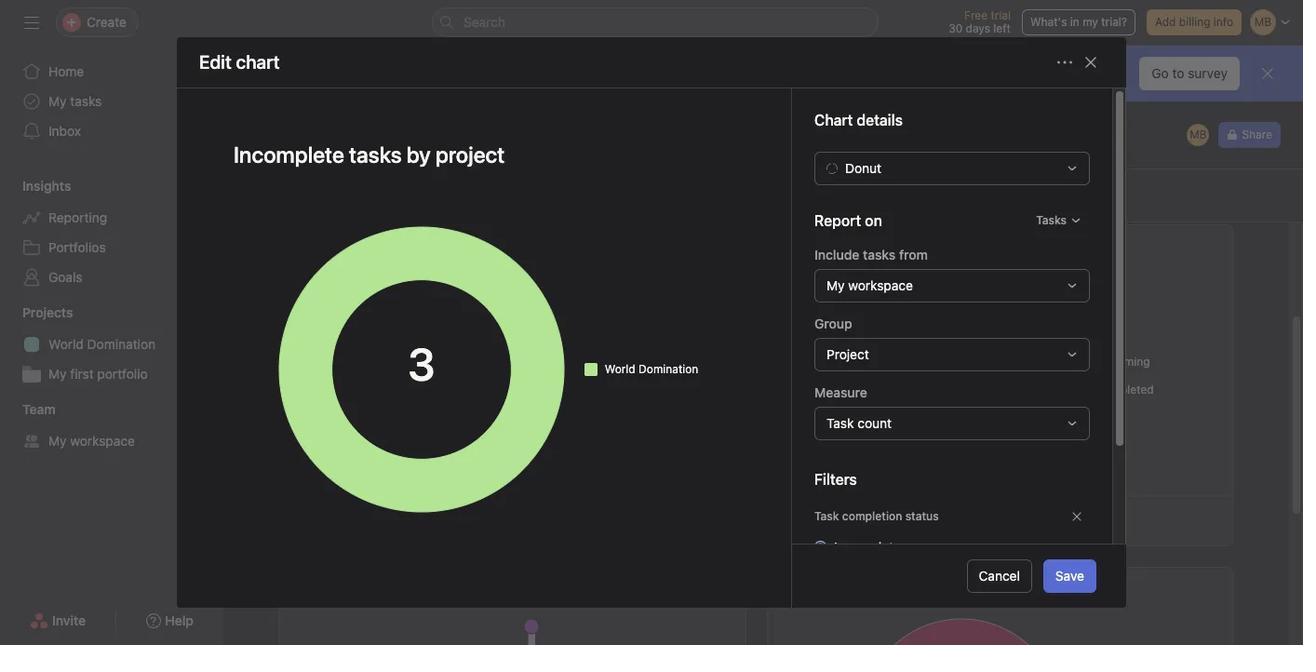 Task type: describe. For each thing, give the bounding box(es) containing it.
invite
[[52, 613, 86, 629]]

completed
[[1097, 382, 1155, 396]]

reporting
[[48, 210, 107, 225]]

incomplete tasks by project
[[292, 238, 462, 254]]

search list box
[[432, 7, 879, 37]]

filters
[[815, 471, 858, 488]]

tasks in my workspace button
[[291, 508, 493, 534]]

portfolios link
[[11, 233, 212, 263]]

workspace inside button
[[426, 513, 485, 527]]

incomplete for incomplete tasks by project
[[292, 238, 360, 254]]

go to survey button
[[1140, 57, 1241, 90]]

world domination inside projects element
[[48, 336, 156, 352]]

my
[[1083, 15, 1099, 29]]

make
[[318, 56, 351, 72]]

reporting link
[[11, 203, 212, 233]]

we
[[462, 76, 476, 90]]

go to survey
[[1152, 65, 1228, 81]]

add billing info
[[1156, 15, 1234, 29]]

home link
[[11, 57, 212, 87]]

to inside the help us make asana better share what brought you to asana so we can improve the product for new users.
[[397, 76, 408, 90]]

brought
[[330, 76, 372, 90]]

users.
[[654, 76, 686, 90]]

invite button
[[18, 604, 98, 638]]

2 horizontal spatial world
[[605, 362, 636, 376]]

help us make asana better share what brought you to asana so we can improve the product for new users.
[[268, 56, 686, 90]]

my inside 'dropdown button'
[[827, 278, 845, 294]]

tasks in my workspace inside button
[[361, 513, 485, 527]]

my workspace button
[[815, 269, 1091, 303]]

free
[[965, 8, 988, 22]]

tasks by completion status this month
[[780, 238, 1016, 254]]

in for what's in my trial? button
[[1071, 15, 1080, 29]]

search
[[464, 14, 506, 30]]

donut button
[[815, 152, 1091, 185]]

for
[[611, 76, 626, 90]]

donut
[[846, 160, 882, 176]]

share inside the help us make asana better share what brought you to asana so we can improve the product for new users.
[[268, 76, 299, 90]]

my inside projects element
[[48, 366, 67, 382]]

what's in my trial? button
[[1023, 9, 1136, 35]]

the
[[547, 76, 564, 90]]

so
[[446, 76, 459, 90]]

0 vertical spatial completion
[[837, 238, 905, 254]]

project
[[827, 347, 870, 362]]

2 horizontal spatial domination
[[639, 362, 699, 376]]

in for tasks in my workspace button
[[394, 513, 404, 527]]

help
[[268, 56, 297, 72]]

close image
[[1084, 55, 1099, 70]]

count
[[858, 416, 892, 431]]

cancel
[[979, 568, 1021, 584]]

save
[[1056, 568, 1085, 584]]

tasks for incomplete
[[364, 238, 396, 254]]

this month
[[951, 238, 1016, 254]]

share button
[[1219, 122, 1281, 148]]

inbox link
[[11, 116, 212, 146]]

team button
[[0, 400, 56, 419]]

task count
[[827, 416, 892, 431]]

measure
[[815, 385, 868, 401]]

projects button
[[0, 304, 73, 322]]

show options image
[[472, 138, 487, 153]]

trial
[[991, 8, 1011, 22]]

share inside button
[[1243, 128, 1273, 142]]

projects element
[[0, 296, 224, 393]]

1 vertical spatial world domination
[[605, 362, 699, 376]]

report on
[[815, 212, 883, 229]]

tasks for include
[[863, 247, 896, 263]]

1 horizontal spatial world
[[489, 452, 520, 483]]

my first portfolio
[[48, 366, 148, 382]]

mb
[[1190, 128, 1208, 142]]

tasks inside dropdown button
[[1037, 213, 1067, 227]]

2 vertical spatial world domination
[[489, 407, 565, 483]]

add to starred image
[[498, 138, 513, 153]]

by for projects
[[834, 581, 849, 597]]

tasks for my
[[70, 93, 102, 109]]

chart details
[[815, 112, 903, 129]]

goals
[[48, 269, 82, 285]]

task count button
[[815, 407, 1091, 441]]

1
[[802, 513, 808, 527]]

you
[[375, 76, 394, 90]]

left
[[994, 21, 1011, 35]]

projects for projects
[[22, 305, 73, 320]]

go
[[1152, 65, 1169, 81]]

save button
[[1044, 560, 1097, 593]]

survey
[[1189, 65, 1228, 81]]

days
[[966, 21, 991, 35]]

goals link
[[11, 263, 212, 292]]

incomplete for incomplete
[[834, 539, 901, 555]]

tasks button
[[1028, 208, 1091, 234]]

billing
[[1180, 15, 1211, 29]]

my workspace link
[[11, 427, 212, 456]]



Task type: locate. For each thing, give the bounding box(es) containing it.
to right you
[[397, 76, 408, 90]]

1 vertical spatial incomplete
[[834, 539, 901, 555]]

status up my workspace 'dropdown button'
[[909, 238, 947, 254]]

1 vertical spatial world
[[605, 362, 636, 376]]

filter
[[811, 513, 838, 527]]

1 filter
[[802, 513, 838, 527]]

projects
[[22, 305, 73, 320], [780, 581, 831, 597]]

1 horizontal spatial tasks
[[364, 238, 396, 254]]

completion down report on
[[837, 238, 905, 254]]

workspace inside 'dropdown button'
[[849, 278, 914, 294]]

incomplete
[[292, 238, 360, 254], [834, 539, 901, 555]]

dismiss image
[[1261, 66, 1276, 81]]

to inside go to survey button
[[1173, 65, 1185, 81]]

0 vertical spatial incomplete
[[292, 238, 360, 254]]

product
[[567, 76, 608, 90]]

2 vertical spatial world
[[489, 452, 520, 483]]

insights button
[[0, 177, 71, 196]]

0 horizontal spatial by
[[818, 238, 833, 254]]

1 vertical spatial by
[[834, 581, 849, 597]]

0 horizontal spatial tasks in my workspace
[[361, 513, 485, 527]]

task completion status
[[815, 510, 939, 524]]

asana better
[[355, 56, 433, 72]]

by down report on
[[818, 238, 833, 254]]

1 horizontal spatial projects
[[780, 581, 831, 597]]

tasks
[[70, 93, 102, 109], [364, 238, 396, 254], [863, 247, 896, 263]]

2 horizontal spatial in
[[1071, 15, 1080, 29]]

banner containing help us make asana better
[[224, 46, 1304, 102]]

more actions image
[[1058, 55, 1073, 70]]

world inside projects element
[[48, 336, 84, 352]]

0 vertical spatial world
[[48, 336, 84, 352]]

insights element
[[0, 169, 224, 296]]

1 vertical spatial completion
[[843, 510, 903, 524]]

us
[[300, 56, 315, 72]]

project button
[[815, 338, 1091, 372]]

0 horizontal spatial domination
[[87, 336, 156, 352]]

first dashboard
[[336, 134, 463, 156]]

0 horizontal spatial world domination
[[48, 336, 156, 352]]

trial?
[[1102, 15, 1128, 29]]

Incomplete tasks by project text field
[[222, 133, 747, 176]]

project status
[[852, 581, 938, 597]]

insights
[[22, 178, 71, 194]]

tasks left from
[[863, 247, 896, 263]]

teams element
[[0, 393, 224, 460]]

tasks in my workspace
[[361, 513, 485, 527], [849, 513, 973, 527]]

status
[[909, 238, 947, 254], [906, 510, 939, 524]]

0 vertical spatial share
[[268, 76, 299, 90]]

0 vertical spatial task
[[827, 416, 854, 431]]

task for task completion status
[[815, 510, 840, 524]]

my
[[48, 93, 67, 109], [305, 134, 331, 156], [827, 278, 845, 294], [48, 366, 67, 382], [48, 433, 67, 449], [407, 513, 423, 527], [896, 513, 912, 527]]

2 horizontal spatial tasks
[[863, 247, 896, 263]]

0 horizontal spatial tasks
[[70, 93, 102, 109]]

1 vertical spatial my workspace
[[48, 433, 135, 449]]

tasks left by project on the left of page
[[364, 238, 396, 254]]

1 horizontal spatial in
[[883, 513, 893, 527]]

tasks inside button
[[361, 513, 391, 527]]

global element
[[0, 46, 224, 157]]

my first portfolio link
[[11, 359, 212, 389]]

0 vertical spatial my workspace
[[827, 278, 914, 294]]

domination inside projects element
[[87, 336, 156, 352]]

0 vertical spatial world domination
[[48, 336, 156, 352]]

0 vertical spatial projects
[[22, 305, 73, 320]]

in inside button
[[1071, 15, 1080, 29]]

world domination link
[[11, 330, 212, 359]]

tasks
[[1037, 213, 1067, 227], [780, 238, 815, 254], [361, 513, 391, 527], [849, 513, 880, 527]]

my tasks
[[48, 93, 102, 109]]

projects down incomplete radio
[[780, 581, 831, 597]]

portfolios
[[48, 239, 106, 255]]

share
[[268, 76, 299, 90], [1243, 128, 1273, 142]]

world domination
[[48, 336, 156, 352], [605, 362, 699, 376], [489, 407, 565, 483]]

include tasks from
[[815, 247, 929, 263]]

task for task count
[[827, 416, 854, 431]]

team
[[22, 401, 56, 417]]

add billing info button
[[1147, 9, 1242, 35]]

1 horizontal spatial domination
[[513, 407, 565, 459]]

0 horizontal spatial share
[[268, 76, 299, 90]]

1 horizontal spatial by
[[834, 581, 849, 597]]

1 vertical spatial status
[[906, 510, 939, 524]]

1 vertical spatial projects
[[780, 581, 831, 597]]

0 horizontal spatial world
[[48, 336, 84, 352]]

projects inside dropdown button
[[22, 305, 73, 320]]

edit chart
[[199, 51, 280, 73]]

2 tasks in my workspace from the left
[[849, 513, 973, 527]]

0 horizontal spatial in
[[394, 513, 404, 527]]

first
[[70, 366, 94, 382]]

by project
[[400, 238, 462, 254]]

my workspace down team
[[48, 433, 135, 449]]

2 vertical spatial domination
[[513, 407, 565, 459]]

share down help
[[268, 76, 299, 90]]

add
[[1156, 15, 1177, 29]]

to
[[1173, 65, 1185, 81], [397, 76, 408, 90]]

workspace inside "teams" element
[[70, 433, 135, 449]]

upcoming
[[1097, 354, 1151, 368]]

30
[[949, 21, 963, 35]]

1 horizontal spatial my workspace
[[827, 278, 914, 294]]

0 horizontal spatial my workspace
[[48, 433, 135, 449]]

what
[[302, 76, 327, 90]]

improve
[[502, 76, 544, 90]]

my workspace inside "teams" element
[[48, 433, 135, 449]]

hide sidebar image
[[24, 15, 39, 30]]

1 vertical spatial task
[[815, 510, 840, 524]]

2 horizontal spatial world domination
[[605, 362, 699, 376]]

can
[[480, 76, 499, 90]]

my tasks link
[[11, 87, 212, 116]]

projects for projects by project status
[[780, 581, 831, 597]]

1 horizontal spatial world domination
[[489, 407, 565, 483]]

my inside "teams" element
[[48, 433, 67, 449]]

my first dashboard
[[305, 134, 463, 156]]

include
[[815, 247, 860, 263]]

projects by project status
[[780, 581, 938, 597]]

new
[[629, 76, 651, 90]]

in inside button
[[394, 513, 404, 527]]

tasks down home
[[70, 93, 102, 109]]

1 vertical spatial share
[[1243, 128, 1273, 142]]

task right 1
[[815, 510, 840, 524]]

0 vertical spatial by
[[818, 238, 833, 254]]

banner
[[224, 46, 1304, 102]]

1 vertical spatial domination
[[639, 362, 699, 376]]

0 vertical spatial status
[[909, 238, 947, 254]]

a button to remove the filter image
[[1072, 511, 1083, 523]]

what's in my trial?
[[1031, 15, 1128, 29]]

task inside dropdown button
[[827, 416, 854, 431]]

by left project status at the bottom of page
[[834, 581, 849, 597]]

0 horizontal spatial incomplete
[[292, 238, 360, 254]]

my workspace down include tasks from
[[827, 278, 914, 294]]

1 horizontal spatial tasks in my workspace
[[849, 513, 973, 527]]

task
[[827, 416, 854, 431], [815, 510, 840, 524]]

1 horizontal spatial to
[[1173, 65, 1185, 81]]

0 vertical spatial domination
[[87, 336, 156, 352]]

task down measure
[[827, 416, 854, 431]]

1 tasks in my workspace from the left
[[361, 513, 485, 527]]

free trial 30 days left
[[949, 8, 1011, 35]]

status up project status at the bottom of page
[[906, 510, 939, 524]]

asana
[[411, 76, 443, 90]]

tasks inside my tasks link
[[70, 93, 102, 109]]

0 horizontal spatial projects
[[22, 305, 73, 320]]

my inside global element
[[48, 93, 67, 109]]

from
[[900, 247, 929, 263]]

completion
[[837, 238, 905, 254], [843, 510, 903, 524]]

1 horizontal spatial share
[[1243, 128, 1273, 142]]

in
[[1071, 15, 1080, 29], [394, 513, 404, 527], [883, 513, 893, 527]]

completion right filter
[[843, 510, 903, 524]]

projects down goals
[[22, 305, 73, 320]]

my workspace inside 'dropdown button'
[[827, 278, 914, 294]]

world
[[48, 336, 84, 352], [605, 362, 636, 376], [489, 452, 520, 483]]

portfolio
[[97, 366, 148, 382]]

workspace
[[849, 278, 914, 294], [70, 433, 135, 449], [426, 513, 485, 527], [915, 513, 973, 527]]

cancel button
[[967, 560, 1033, 593]]

by for tasks
[[818, 238, 833, 254]]

1 horizontal spatial incomplete
[[834, 539, 901, 555]]

0 horizontal spatial to
[[397, 76, 408, 90]]

home
[[48, 63, 84, 79]]

share right the 'mb'
[[1243, 128, 1273, 142]]

search button
[[432, 7, 879, 37]]

my inside button
[[407, 513, 423, 527]]

mb button
[[1186, 122, 1212, 148]]

what's
[[1031, 15, 1068, 29]]

info
[[1214, 15, 1234, 29]]

to right go
[[1173, 65, 1185, 81]]

inbox
[[48, 123, 81, 139]]

Incomplete radio
[[815, 541, 827, 553]]

group
[[815, 316, 853, 332]]

my workspace
[[827, 278, 914, 294], [48, 433, 135, 449]]



Task type: vqa. For each thing, say whether or not it's contained in the screenshot.
insights dropdown button
yes



